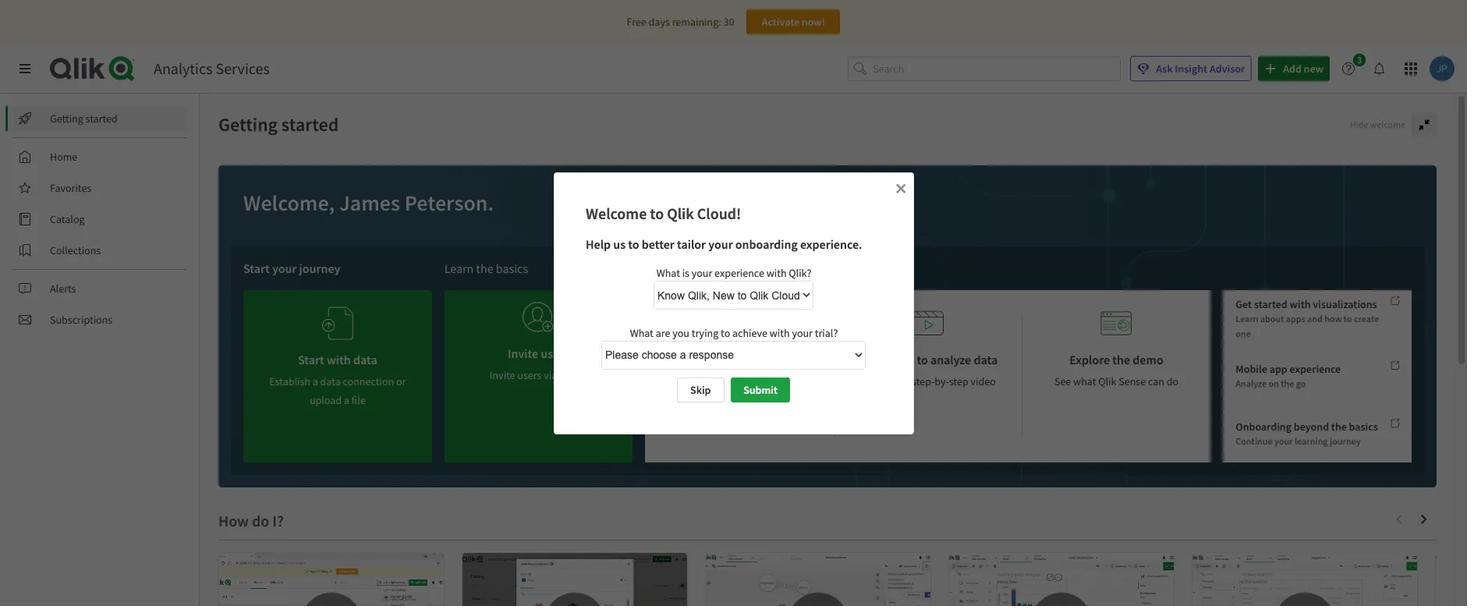 Task type: describe. For each thing, give the bounding box(es) containing it.
searchbar element
[[848, 56, 1121, 81]]

what are you trying to achieve with your trial?
[[630, 325, 838, 339]]

the inside mobile app experience analyze on the go
[[1281, 378, 1295, 389]]

alerts link
[[12, 276, 187, 301]]

invite users image
[[523, 296, 554, 338]]

cloud!
[[697, 203, 741, 223]]

how inside learn how to analyze data follow this step-by-step video
[[891, 352, 915, 367]]

submit button
[[731, 378, 790, 403]]

help us to better tailor your onboarding experience.
[[586, 236, 862, 252]]

one
[[1236, 328, 1251, 339]]

learn for learn how to analyze data follow this step-by-step video
[[859, 352, 889, 367]]

us
[[613, 236, 625, 252]]

ask insight advisor
[[1157, 62, 1245, 76]]

tailor
[[677, 236, 706, 252]]

learn how to analyze data image
[[913, 303, 944, 344]]

0 vertical spatial with
[[766, 265, 786, 279]]

30
[[724, 15, 735, 29]]

1 vertical spatial users
[[518, 368, 542, 382]]

favorites
[[50, 181, 91, 195]]

start
[[243, 261, 270, 276]]

to right us
[[628, 236, 639, 252]]

welcome, james peterson. main content
[[200, 94, 1468, 606]]

to inside get started with visualizations learn about apps and how to create one
[[1344, 313, 1353, 325]]

hide welcome image
[[1418, 119, 1431, 131]]

data for learn how to analyze data
[[974, 352, 998, 367]]

better
[[642, 236, 674, 252]]

alerts
[[50, 282, 76, 296]]

welcome, james peterson.
[[243, 189, 494, 217]]

do
[[1167, 375, 1179, 389]]

data for analyze sample data
[[731, 375, 751, 389]]

1 horizontal spatial started
[[282, 112, 339, 137]]

you
[[672, 325, 689, 339]]

analyze
[[931, 352, 972, 367]]

app
[[1270, 362, 1288, 376]]

favorites link
[[12, 176, 187, 201]]

mobile app experience analyze on the go
[[1236, 362, 1341, 389]]

0 horizontal spatial basics
[[496, 261, 528, 276]]

what for what are you trying to achieve with your trial?
[[630, 325, 653, 339]]

james
[[339, 189, 400, 217]]

analyze sample data image
[[724, 303, 755, 344]]

onboarding beyond the basics continue your learning journey
[[1236, 420, 1378, 447]]

started inside navigation pane element
[[85, 112, 118, 126]]

demo
[[1133, 352, 1164, 367]]

via
[[544, 368, 557, 382]]

the down peterson.
[[476, 261, 494, 276]]

subscriptions
[[50, 313, 113, 327]]

getting started link
[[12, 106, 187, 131]]

your right "start"
[[272, 261, 297, 276]]

explore the demo image
[[1101, 303, 1132, 344]]

achieve
[[732, 325, 767, 339]]

visualizations
[[1313, 297, 1378, 311]]

close sidebar menu image
[[19, 62, 31, 75]]

qlik?
[[789, 265, 811, 279]]

experience inside mobile app experience analyze on the go
[[1290, 362, 1341, 376]]

sample
[[729, 352, 768, 367]]

insight
[[1175, 62, 1208, 76]]

your left trial?
[[792, 325, 813, 339]]

trying
[[691, 325, 718, 339]]

analyze sample data experience data to insights
[[679, 352, 801, 389]]

× button
[[895, 176, 906, 198]]

advisor
[[1210, 62, 1245, 76]]

and
[[1308, 313, 1323, 325]]

step
[[949, 375, 969, 389]]

email.
[[559, 368, 588, 382]]

peterson.
[[405, 189, 494, 217]]

your right is
[[691, 265, 712, 279]]

services
[[216, 59, 270, 78]]

get
[[1236, 297, 1252, 311]]

subscriptions link
[[12, 307, 187, 332]]

skip
[[691, 383, 711, 397]]

follow
[[860, 375, 891, 389]]

home link
[[12, 144, 187, 169]]

1 vertical spatial invite
[[490, 368, 515, 382]]

welcome
[[586, 203, 647, 223]]

skip button
[[677, 378, 724, 403]]

to inside analyze sample data experience data to insights
[[753, 375, 763, 389]]

onboarding
[[1236, 420, 1292, 434]]

this
[[893, 375, 910, 389]]

experience.
[[800, 236, 862, 252]]

catalog link
[[12, 207, 187, 232]]

get started with visualizations learn about apps and how to create one
[[1236, 297, 1379, 339]]

mobile
[[1236, 362, 1268, 376]]

go
[[1297, 378, 1306, 389]]

are
[[656, 325, 670, 339]]

journey inside onboarding beyond the basics continue your learning journey
[[1330, 435, 1361, 447]]

analytics services element
[[154, 59, 270, 78]]

is
[[682, 265, 689, 279]]

0 vertical spatial users
[[541, 346, 570, 361]]

experience inside welcome to qlik sense cloud dialog
[[714, 265, 764, 279]]

continue
[[1236, 435, 1273, 447]]

1 horizontal spatial data
[[771, 352, 794, 367]]



Task type: vqa. For each thing, say whether or not it's contained in the screenshot.


Task type: locate. For each thing, give the bounding box(es) containing it.
0 vertical spatial qlik
[[667, 203, 694, 223]]

getting started inside navigation pane element
[[50, 112, 118, 126]]

activate now!
[[762, 15, 826, 29]]

0 horizontal spatial started
[[85, 112, 118, 126]]

navigation pane element
[[0, 100, 199, 339]]

more
[[646, 261, 672, 276]]

2 vertical spatial with
[[770, 325, 790, 339]]

qlik inside dialog
[[667, 203, 694, 223]]

qlik inside explore the demo see what qlik sense can do
[[1099, 375, 1117, 389]]

to down sample
[[753, 375, 763, 389]]

create
[[1354, 313, 1379, 325]]

about
[[1261, 313, 1285, 325]]

experience
[[679, 375, 729, 389]]

basics inside onboarding beyond the basics continue your learning journey
[[1349, 420, 1378, 434]]

users up 'via'
[[541, 346, 570, 361]]

qlik right what
[[1099, 375, 1117, 389]]

1 vertical spatial journey
[[1330, 435, 1361, 447]]

1 horizontal spatial getting
[[218, 112, 278, 137]]

data down sample
[[731, 375, 751, 389]]

how inside get started with visualizations learn about apps and how to create one
[[1325, 313, 1342, 325]]

see
[[1055, 375, 1072, 389]]

0 vertical spatial what
[[656, 265, 680, 279]]

insights
[[765, 375, 801, 389]]

trial?
[[815, 325, 838, 339]]

what for what is your experience with qlik?
[[656, 265, 680, 279]]

getting down services on the left top
[[218, 112, 278, 137]]

learn up follow
[[859, 352, 889, 367]]

remaining:
[[672, 15, 721, 29]]

your right tailor
[[708, 236, 733, 252]]

getting up the home
[[50, 112, 83, 126]]

your inside onboarding beyond the basics continue your learning journey
[[1275, 435, 1293, 447]]

2 horizontal spatial learn
[[1236, 313, 1259, 325]]

2 horizontal spatial data
[[974, 352, 998, 367]]

users
[[541, 346, 570, 361], [518, 368, 542, 382]]

how right and
[[1325, 313, 1342, 325]]

learn the basics
[[444, 261, 528, 276]]

what
[[1074, 375, 1097, 389]]

welcome to qlik cloud!
[[586, 203, 741, 223]]

learn inside get started with visualizations learn about apps and how to create one
[[1236, 313, 1259, 325]]

data up video
[[974, 352, 998, 367]]

getting started inside welcome, james peterson. main content
[[218, 112, 339, 137]]

resources
[[674, 261, 724, 276]]

0 horizontal spatial data
[[731, 375, 751, 389]]

0 horizontal spatial how
[[891, 352, 915, 367]]

basics right beyond
[[1349, 420, 1378, 434]]

0 horizontal spatial what
[[630, 325, 653, 339]]

ask insight advisor button
[[1131, 56, 1252, 81]]

activate now! link
[[747, 9, 841, 34]]

help
[[586, 236, 611, 252]]

what is your experience with qlik?
[[656, 265, 811, 279]]

data inside learn how to analyze data follow this step-by-step video
[[974, 352, 998, 367]]

to inside learn how to analyze data follow this step-by-step video
[[917, 352, 928, 367]]

0 horizontal spatial experience
[[714, 265, 764, 279]]

2 horizontal spatial started
[[1255, 297, 1288, 311]]

video
[[971, 375, 996, 389]]

to down visualizations
[[1344, 313, 1353, 325]]

with right achieve
[[770, 325, 790, 339]]

with up apps
[[1290, 297, 1311, 311]]

1 horizontal spatial journey
[[1330, 435, 1361, 447]]

invite users invite users via email.
[[490, 346, 588, 382]]

learn down peterson.
[[444, 261, 474, 276]]

invite left 'via'
[[490, 368, 515, 382]]

free
[[627, 15, 647, 29]]

learn inside learn how to analyze data follow this step-by-step video
[[859, 352, 889, 367]]

journey
[[299, 261, 341, 276], [1330, 435, 1361, 447]]

with inside get started with visualizations learn about apps and how to create one
[[1290, 297, 1311, 311]]

getting started up home link
[[50, 112, 118, 126]]

data up insights
[[771, 352, 794, 367]]

explore the demo see what qlik sense can do
[[1055, 352, 1179, 389]]

what left are
[[630, 325, 653, 339]]

how
[[1325, 313, 1342, 325], [891, 352, 915, 367]]

step-
[[912, 375, 935, 389]]

can
[[1148, 375, 1165, 389]]

learn down "get"
[[1236, 313, 1259, 325]]

getting started down services on the left top
[[218, 112, 339, 137]]

analyze inside analyze sample data experience data to insights
[[685, 352, 726, 367]]

0 horizontal spatial learn
[[444, 261, 474, 276]]

0 horizontal spatial getting
[[50, 112, 83, 126]]

experience
[[714, 265, 764, 279], [1290, 362, 1341, 376]]

catalog
[[50, 212, 85, 226]]

the left go
[[1281, 378, 1295, 389]]

getting inside navigation pane element
[[50, 112, 83, 126]]

invite
[[508, 346, 538, 361], [490, 368, 515, 382]]

onboarding
[[735, 236, 798, 252]]

1 horizontal spatial what
[[656, 265, 680, 279]]

0 horizontal spatial getting started
[[50, 112, 118, 126]]

1 vertical spatial qlik
[[1099, 375, 1117, 389]]

explore
[[1070, 352, 1110, 367]]

what
[[656, 265, 680, 279], [630, 325, 653, 339]]

analyze
[[685, 352, 726, 367], [1236, 378, 1267, 389]]

users left 'via'
[[518, 368, 542, 382]]

your down onboarding
[[1275, 435, 1293, 447]]

0 vertical spatial analyze
[[685, 352, 726, 367]]

journey right the learning
[[1330, 435, 1361, 447]]

analyze down mobile
[[1236, 378, 1267, 389]]

×
[[895, 176, 906, 198]]

Search text field
[[873, 56, 1121, 81]]

on
[[1269, 378, 1279, 389]]

home
[[50, 150, 77, 164]]

learning
[[1295, 435, 1328, 447]]

the
[[476, 261, 494, 276], [1113, 352, 1131, 367], [1281, 378, 1295, 389], [1332, 420, 1347, 434]]

1 horizontal spatial how
[[1325, 313, 1342, 325]]

sense
[[1119, 375, 1146, 389]]

1 horizontal spatial qlik
[[1099, 375, 1117, 389]]

the up sense
[[1113, 352, 1131, 367]]

to
[[650, 203, 664, 223], [628, 236, 639, 252], [1344, 313, 1353, 325], [721, 325, 730, 339], [917, 352, 928, 367], [753, 375, 763, 389]]

with left qlik? on the right top of the page
[[766, 265, 786, 279]]

qlik up tailor
[[667, 203, 694, 223]]

beyond
[[1294, 420, 1330, 434]]

1 horizontal spatial experience
[[1290, 362, 1341, 376]]

getting started
[[50, 112, 118, 126], [218, 112, 339, 137]]

collections
[[50, 243, 101, 257]]

started inside get started with visualizations learn about apps and how to create one
[[1255, 297, 1288, 311]]

getting
[[50, 112, 83, 126], [218, 112, 278, 137]]

analyze inside mobile app experience analyze on the go
[[1236, 378, 1267, 389]]

1 horizontal spatial learn
[[859, 352, 889, 367]]

0 horizontal spatial journey
[[299, 261, 341, 276]]

1 horizontal spatial basics
[[1349, 420, 1378, 434]]

start your journey
[[243, 261, 341, 276]]

data
[[771, 352, 794, 367], [974, 352, 998, 367], [731, 375, 751, 389]]

started
[[85, 112, 118, 126], [282, 112, 339, 137], [1255, 297, 1288, 311]]

0 vertical spatial basics
[[496, 261, 528, 276]]

basics up "invite users" image
[[496, 261, 528, 276]]

by-
[[935, 375, 949, 389]]

more resources
[[646, 261, 724, 276]]

now!
[[802, 15, 826, 29]]

qlik
[[667, 203, 694, 223], [1099, 375, 1117, 389]]

welcome to qlik sense cloud dialog
[[554, 172, 914, 435]]

1 horizontal spatial analyze
[[1236, 378, 1267, 389]]

to up better
[[650, 203, 664, 223]]

learn for learn the basics
[[444, 261, 474, 276]]

0 vertical spatial invite
[[508, 346, 538, 361]]

0 vertical spatial journey
[[299, 261, 341, 276]]

0 horizontal spatial qlik
[[667, 203, 694, 223]]

how up this
[[891, 352, 915, 367]]

experience up go
[[1290, 362, 1341, 376]]

2 vertical spatial learn
[[859, 352, 889, 367]]

experience down help us to better tailor your onboarding experience.
[[714, 265, 764, 279]]

activate
[[762, 15, 800, 29]]

invite down "invite users" image
[[508, 346, 538, 361]]

0 vertical spatial learn
[[444, 261, 474, 276]]

getting inside welcome, james peterson. main content
[[218, 112, 278, 137]]

1 vertical spatial how
[[891, 352, 915, 367]]

apps
[[1286, 313, 1306, 325]]

the right beyond
[[1332, 420, 1347, 434]]

the inside onboarding beyond the basics continue your learning journey
[[1332, 420, 1347, 434]]

analytics services
[[154, 59, 270, 78]]

your
[[708, 236, 733, 252], [272, 261, 297, 276], [691, 265, 712, 279], [792, 325, 813, 339], [1275, 435, 1293, 447]]

free days remaining: 30
[[627, 15, 735, 29]]

1 vertical spatial basics
[[1349, 420, 1378, 434]]

1 horizontal spatial getting started
[[218, 112, 339, 137]]

basics
[[496, 261, 528, 276], [1349, 420, 1378, 434]]

0 vertical spatial experience
[[714, 265, 764, 279]]

ask
[[1157, 62, 1173, 76]]

days
[[649, 15, 670, 29]]

submit
[[744, 383, 778, 397]]

the inside explore the demo see what qlik sense can do
[[1113, 352, 1131, 367]]

1 vertical spatial analyze
[[1236, 378, 1267, 389]]

1 vertical spatial learn
[[1236, 313, 1259, 325]]

1 vertical spatial with
[[1290, 297, 1311, 311]]

analytics
[[154, 59, 213, 78]]

to up step-
[[917, 352, 928, 367]]

1 vertical spatial experience
[[1290, 362, 1341, 376]]

0 vertical spatial how
[[1325, 313, 1342, 325]]

analyze up "experience"
[[685, 352, 726, 367]]

0 horizontal spatial analyze
[[685, 352, 726, 367]]

what left is
[[656, 265, 680, 279]]

learn
[[444, 261, 474, 276], [1236, 313, 1259, 325], [859, 352, 889, 367]]

1 vertical spatial what
[[630, 325, 653, 339]]

journey right "start"
[[299, 261, 341, 276]]

to right trying
[[721, 325, 730, 339]]

welcome,
[[243, 189, 335, 217]]



